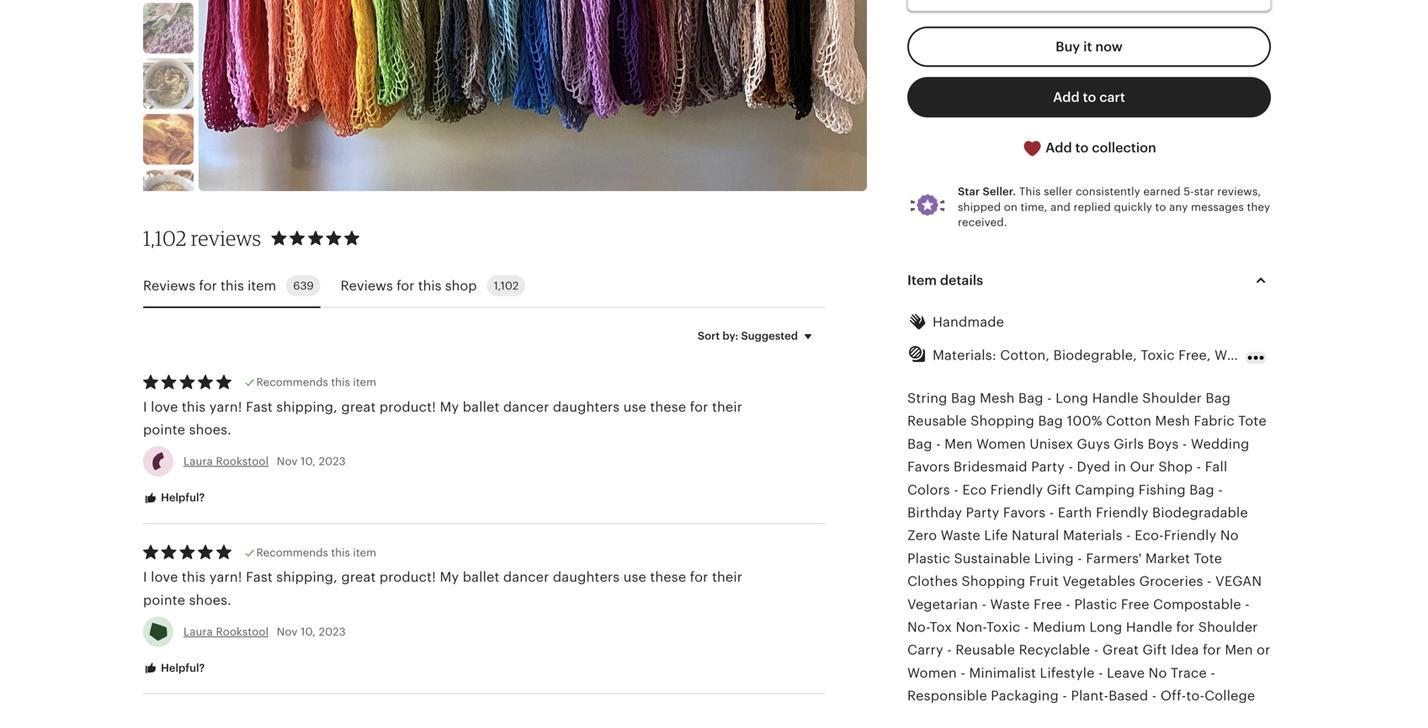 Task type: vqa. For each thing, say whether or not it's contained in the screenshot.
bottom 'ballet'
yes



Task type: locate. For each thing, give the bounding box(es) containing it.
0 vertical spatial i love this yarn!  fast shipping, great product!  my ballet dancer daughters use these for their pointe shoes.
[[143, 399, 743, 438]]

dancer
[[504, 399, 550, 415], [504, 570, 550, 585]]

men up 'bridesmaid'
[[945, 437, 973, 452]]

reviews
[[143, 278, 196, 293], [341, 278, 393, 293]]

0 horizontal spatial waste
[[941, 528, 981, 543]]

1 dancer from the top
[[504, 399, 550, 415]]

product!
[[380, 399, 436, 415], [380, 570, 436, 585]]

no up off-
[[1149, 666, 1168, 681]]

1 horizontal spatial gift
[[1047, 482, 1072, 498]]

mesh up 'bridesmaid'
[[980, 391, 1015, 406]]

girls
[[1114, 437, 1145, 452]]

friendly down the biodegradable
[[1165, 528, 1217, 543]]

0 vertical spatial long
[[1056, 391, 1089, 406]]

plastic down vegetables
[[1075, 597, 1118, 612]]

2 horizontal spatial friendly
[[1165, 528, 1217, 543]]

party
[[1032, 460, 1065, 475], [966, 505, 1000, 520]]

1,102
[[143, 226, 187, 251], [494, 280, 519, 292]]

men left or
[[1226, 643, 1254, 658]]

reviews down 1,102 reviews
[[143, 278, 196, 293]]

camping
[[1076, 482, 1135, 498]]

0 vertical spatial laura rookstool link
[[184, 455, 269, 468]]

1 vertical spatial rookstool
[[216, 626, 269, 638]]

1 yarn! from the top
[[209, 399, 242, 415]]

- right 'living'
[[1078, 551, 1083, 566]]

to down earned
[[1156, 201, 1167, 213]]

these for first helpful? button from the bottom
[[650, 570, 687, 585]]

0 vertical spatial i
[[143, 399, 147, 415]]

free down fruit
[[1034, 597, 1063, 612]]

0 vertical spatial waste
[[941, 528, 981, 543]]

2 my from the top
[[440, 570, 459, 585]]

gift down responsible
[[908, 711, 932, 713]]

reusable
[[908, 414, 967, 429], [956, 643, 1016, 658]]

fabric
[[1195, 414, 1235, 429]]

0 vertical spatial my
[[440, 399, 459, 415]]

2 vertical spatial gift
[[908, 711, 932, 713]]

biodegradable
[[1153, 505, 1249, 520]]

fast
[[246, 399, 273, 415], [246, 570, 273, 585]]

1 horizontal spatial 1,102
[[494, 280, 519, 292]]

1 vertical spatial helpful? button
[[131, 653, 218, 684]]

life
[[985, 528, 1009, 543]]

0 horizontal spatial tote
[[1195, 551, 1223, 566]]

tote up vegan
[[1195, 551, 1223, 566]]

1 i from the top
[[143, 399, 147, 415]]

1 laura rookstool link from the top
[[184, 455, 269, 468]]

1 vertical spatial friendly
[[1096, 505, 1149, 520]]

1 10, from the top
[[301, 455, 316, 468]]

responsible
[[908, 689, 988, 704]]

1 vertical spatial item
[[353, 376, 377, 389]]

1 vertical spatial nov
[[277, 626, 298, 638]]

tab list
[[143, 265, 825, 308]]

1 vertical spatial women
[[908, 666, 957, 681]]

mesh up the boys
[[1156, 414, 1191, 429]]

gift up earth
[[1047, 482, 1072, 498]]

1 horizontal spatial favors
[[1004, 505, 1046, 520]]

laura rookstool link
[[184, 455, 269, 468], [184, 626, 269, 638]]

use
[[624, 399, 647, 415], [624, 570, 647, 585]]

1 vertical spatial love
[[151, 570, 178, 585]]

plastic up clothes
[[908, 551, 951, 566]]

idea
[[1171, 643, 1200, 658], [936, 711, 964, 713]]

their for laura rookstool link for first helpful? button from the bottom
[[712, 570, 743, 585]]

colors
[[908, 482, 951, 498]]

0 vertical spatial fast
[[246, 399, 273, 415]]

0 horizontal spatial women
[[908, 666, 957, 681]]

0 horizontal spatial 1,102
[[143, 226, 187, 251]]

reviews for reviews for this item
[[143, 278, 196, 293]]

reusable down string
[[908, 414, 967, 429]]

to left collection
[[1076, 140, 1089, 155]]

1 vertical spatial gift
[[1143, 643, 1168, 658]]

favors
[[908, 460, 950, 475], [1004, 505, 1046, 520]]

0 vertical spatial to
[[1083, 90, 1097, 105]]

shoulder down compostable
[[1199, 620, 1259, 635]]

off-
[[1161, 689, 1187, 704]]

2 horizontal spatial gift
[[1143, 643, 1168, 658]]

2 pointe from the top
[[143, 593, 185, 608]]

1 horizontal spatial reviews
[[341, 278, 393, 293]]

0 vertical spatial mesh
[[980, 391, 1015, 406]]

shopping up 'bridesmaid'
[[971, 414, 1035, 429]]

shoulder
[[1143, 391, 1203, 406], [1199, 620, 1259, 635]]

buy it now button
[[908, 26, 1272, 67]]

1 vertical spatial daughters
[[553, 570, 620, 585]]

0 vertical spatial handle
[[1093, 391, 1139, 406]]

reviews for reviews for this shop
[[341, 278, 393, 293]]

0 vertical spatial daughters
[[553, 399, 620, 415]]

favors up natural
[[1004, 505, 1046, 520]]

1 reviews from the left
[[143, 278, 196, 293]]

1 vertical spatial 1,102
[[494, 280, 519, 292]]

0 horizontal spatial no
[[1149, 666, 1168, 681]]

1 laura rookstool nov 10, 2023 from the top
[[184, 455, 346, 468]]

- down vegan
[[1246, 597, 1250, 612]]

1 pointe from the top
[[143, 422, 185, 438]]

shopping down sustainable
[[962, 574, 1026, 589]]

long up 100%
[[1056, 391, 1089, 406]]

1 great from the top
[[341, 399, 376, 415]]

2 nov from the top
[[277, 626, 298, 638]]

2 product! from the top
[[380, 570, 436, 585]]

great
[[341, 399, 376, 415], [341, 570, 376, 585]]

1 vertical spatial laura
[[184, 626, 213, 638]]

fast for laura rookstool link for first helpful? button from the bottom
[[246, 570, 273, 585]]

idea down responsible
[[936, 711, 964, 713]]

2 dancer from the top
[[504, 570, 550, 585]]

great for second helpful? button from the bottom of the page laura rookstool link
[[341, 399, 376, 415]]

shipping, for laura rookstool link for first helpful? button from the bottom
[[276, 570, 338, 585]]

consistently
[[1076, 185, 1141, 198]]

1 my from the top
[[440, 399, 459, 415]]

reviews,
[[1218, 185, 1262, 198]]

and
[[1051, 201, 1071, 213]]

1 vertical spatial use
[[624, 570, 647, 585]]

2 vertical spatial item
[[353, 546, 377, 559]]

idea up trace
[[1171, 643, 1200, 658]]

1 vertical spatial to
[[1076, 140, 1089, 155]]

1 use from the top
[[624, 399, 647, 415]]

- right trace
[[1211, 666, 1216, 681]]

2 shipping, from the top
[[276, 570, 338, 585]]

1 helpful? from the top
[[158, 492, 205, 504]]

party down unisex
[[1032, 460, 1065, 475]]

2 rookstool from the top
[[216, 626, 269, 638]]

0 vertical spatial ballet
[[463, 399, 500, 415]]

shoulder up the boys
[[1143, 391, 1203, 406]]

0 horizontal spatial reviews
[[143, 278, 196, 293]]

1 vertical spatial shipping,
[[276, 570, 338, 585]]

1 rookstool from the top
[[216, 455, 269, 468]]

party down eco
[[966, 505, 1000, 520]]

waste down birthday
[[941, 528, 981, 543]]

2 ballet from the top
[[463, 570, 500, 585]]

shop
[[445, 278, 477, 293]]

add to collection button
[[908, 127, 1272, 169]]

favors up colors
[[908, 460, 950, 475]]

dyed
[[1078, 460, 1111, 475]]

- left eco-
[[1127, 528, 1132, 543]]

shopping
[[971, 414, 1035, 429], [962, 574, 1026, 589]]

laura rookstool link for first helpful? button from the bottom
[[184, 626, 269, 638]]

2 helpful? from the top
[[158, 662, 205, 675]]

1 vertical spatial dancer
[[504, 570, 550, 585]]

0 vertical spatial recommends
[[256, 376, 328, 389]]

love
[[151, 399, 178, 415], [151, 570, 178, 585]]

these
[[650, 399, 687, 415], [650, 570, 687, 585]]

mesh market bag long handle hand dyed 100% cotton net string image 9 image
[[143, 114, 194, 164]]

1 daughters from the top
[[553, 399, 620, 415]]

0 vertical spatial pointe
[[143, 422, 185, 438]]

0 vertical spatial no
[[1221, 528, 1239, 543]]

1 horizontal spatial plastic
[[1075, 597, 1118, 612]]

0 vertical spatial shipping,
[[276, 399, 338, 415]]

0 vertical spatial 1,102
[[143, 226, 187, 251]]

0 vertical spatial laura rookstool nov 10, 2023
[[184, 455, 346, 468]]

2 laura rookstool nov 10, 2023 from the top
[[184, 626, 346, 638]]

to inside the this seller consistently earned 5-star reviews, shipped on time, and replied quickly to any messages they received.
[[1156, 201, 1167, 213]]

1 i love this yarn!  fast shipping, great product!  my ballet dancer daughters use these for their pointe shoes. from the top
[[143, 399, 743, 438]]

handmade
[[933, 315, 1005, 330]]

0 vertical spatial recommends this item
[[256, 376, 377, 389]]

yarn! for laura rookstool link for first helpful? button from the bottom
[[209, 570, 242, 585]]

item
[[248, 278, 276, 293], [353, 376, 377, 389], [353, 546, 377, 559]]

2 reviews from the left
[[341, 278, 393, 293]]

i for first helpful? button from the bottom
[[143, 570, 147, 585]]

1 ballet from the top
[[463, 399, 500, 415]]

handle up cotton
[[1093, 391, 1139, 406]]

clothes
[[908, 574, 958, 589]]

-
[[1048, 391, 1052, 406], [937, 437, 941, 452], [1183, 437, 1188, 452], [1069, 460, 1074, 475], [1197, 460, 1202, 475], [954, 482, 959, 498], [1219, 482, 1224, 498], [1050, 505, 1055, 520], [1127, 528, 1132, 543], [1078, 551, 1083, 566], [1208, 574, 1212, 589], [982, 597, 987, 612], [1066, 597, 1071, 612], [1246, 597, 1250, 612], [1025, 620, 1030, 635], [948, 643, 952, 658], [1095, 643, 1099, 658], [961, 666, 966, 681], [1099, 666, 1104, 681], [1211, 666, 1216, 681], [1063, 689, 1068, 704], [1153, 689, 1157, 704]]

buy
[[1056, 39, 1081, 54]]

1 vertical spatial fast
[[246, 570, 273, 585]]

add for add to collection
[[1046, 140, 1073, 155]]

1 these from the top
[[650, 399, 687, 415]]

1,102 reviews
[[143, 226, 261, 251]]

- left eco
[[954, 482, 959, 498]]

add to collection
[[1043, 140, 1157, 155]]

item details button
[[893, 260, 1287, 301]]

2 yarn! from the top
[[209, 570, 242, 585]]

2 i love this yarn!  fast shipping, great product!  my ballet dancer daughters use these for their pointe shoes. from the top
[[143, 570, 743, 608]]

1 laura from the top
[[184, 455, 213, 468]]

gift right great
[[1143, 643, 1168, 658]]

2 recommends from the top
[[256, 546, 328, 559]]

laura for first helpful? button from the bottom
[[184, 626, 213, 638]]

0 vertical spatial 10,
[[301, 455, 316, 468]]

nov for second helpful? button from the bottom of the page
[[277, 455, 298, 468]]

earned
[[1144, 185, 1181, 198]]

- up responsible
[[961, 666, 966, 681]]

women down carry
[[908, 666, 957, 681]]

1 vertical spatial add
[[1046, 140, 1073, 155]]

1 vertical spatial my
[[440, 570, 459, 585]]

1 vertical spatial shoes.
[[189, 593, 232, 608]]

1 shipping, from the top
[[276, 399, 338, 415]]

1 recommends from the top
[[256, 376, 328, 389]]

item details
[[908, 273, 984, 288]]

0 horizontal spatial idea
[[936, 711, 964, 713]]

1 vertical spatial great
[[341, 570, 376, 585]]

2 use from the top
[[624, 570, 647, 585]]

0 vertical spatial add
[[1054, 90, 1080, 105]]

reviews right '639'
[[341, 278, 393, 293]]

2 these from the top
[[650, 570, 687, 585]]

great for laura rookstool link for first helpful? button from the bottom
[[341, 570, 376, 585]]

daughters
[[553, 399, 620, 415], [553, 570, 620, 585]]

2 shoes. from the top
[[189, 593, 232, 608]]

1 vertical spatial their
[[712, 570, 743, 585]]

1 their from the top
[[712, 399, 743, 415]]

1 horizontal spatial no
[[1221, 528, 1239, 543]]

1 vertical spatial 2023
[[319, 626, 346, 638]]

0 vertical spatial shoulder
[[1143, 391, 1203, 406]]

0 vertical spatial their
[[712, 399, 743, 415]]

free
[[1034, 597, 1063, 612], [1122, 597, 1150, 612]]

0 vertical spatial dancer
[[504, 399, 550, 415]]

0 horizontal spatial long
[[1056, 391, 1089, 406]]

recommends this item
[[256, 376, 377, 389], [256, 546, 377, 559]]

add left cart
[[1054, 90, 1080, 105]]

details
[[941, 273, 984, 288]]

1 vertical spatial helpful?
[[158, 662, 205, 675]]

waste up 'toxic'
[[991, 597, 1031, 612]]

add to cart button
[[908, 77, 1272, 117]]

0 vertical spatial tote
[[1239, 414, 1267, 429]]

1 nov from the top
[[277, 455, 298, 468]]

yarn!
[[209, 399, 242, 415], [209, 570, 242, 585]]

2 their from the top
[[712, 570, 743, 585]]

star
[[1195, 185, 1215, 198]]

tote
[[1239, 414, 1267, 429], [1195, 551, 1223, 566]]

1,102 left reviews
[[143, 226, 187, 251]]

- down fall
[[1219, 482, 1224, 498]]

1 vertical spatial i love this yarn!  fast shipping, great product!  my ballet dancer daughters use these for their pointe shoes.
[[143, 570, 743, 608]]

- right 'toxic'
[[1025, 620, 1030, 635]]

- left off-
[[1153, 689, 1157, 704]]

sustainable
[[955, 551, 1031, 566]]

handle up great
[[1127, 620, 1173, 635]]

no
[[1221, 528, 1239, 543], [1149, 666, 1168, 681]]

helpful? for second helpful? button from the bottom of the page
[[158, 492, 205, 504]]

- left great
[[1095, 643, 1099, 658]]

1 horizontal spatial waste
[[991, 597, 1031, 612]]

0 vertical spatial laura
[[184, 455, 213, 468]]

1 2023 from the top
[[319, 455, 346, 468]]

1 vertical spatial yarn!
[[209, 570, 242, 585]]

friendly down 'bridesmaid'
[[991, 482, 1044, 498]]

to left cart
[[1083, 90, 1097, 105]]

friendly
[[991, 482, 1044, 498], [1096, 505, 1149, 520], [1165, 528, 1217, 543]]

item for laura rookstool link for first helpful? button from the bottom
[[353, 546, 377, 559]]

reusable down the non-
[[956, 643, 1016, 658]]

- up colors
[[937, 437, 941, 452]]

0 vertical spatial idea
[[1171, 643, 1200, 658]]

0 vertical spatial great
[[341, 399, 376, 415]]

1 fast from the top
[[246, 399, 273, 415]]

2 2023 from the top
[[319, 626, 346, 638]]

time,
[[1021, 201, 1048, 213]]

no down the biodegradable
[[1221, 528, 1239, 543]]

0 vertical spatial shopping
[[971, 414, 1035, 429]]

1 vertical spatial tote
[[1195, 551, 1223, 566]]

laura rookstool nov 10, 2023
[[184, 455, 346, 468], [184, 626, 346, 638]]

2 love from the top
[[151, 570, 178, 585]]

friendly down camping
[[1096, 505, 1149, 520]]

men
[[945, 437, 973, 452], [1226, 643, 1254, 658]]

1 product! from the top
[[380, 399, 436, 415]]

bag
[[952, 391, 977, 406], [1019, 391, 1044, 406], [1206, 391, 1231, 406], [1039, 414, 1064, 429], [908, 437, 933, 452], [1190, 482, 1215, 498]]

1 vertical spatial no
[[1149, 666, 1168, 681]]

reviews for this item
[[143, 278, 276, 293]]

add for add to cart
[[1054, 90, 1080, 105]]

2 daughters from the top
[[553, 570, 620, 585]]

1 vertical spatial recommends
[[256, 546, 328, 559]]

0 vertical spatial these
[[650, 399, 687, 415]]

to
[[1083, 90, 1097, 105], [1076, 140, 1089, 155], [1156, 201, 1167, 213]]

0 vertical spatial helpful?
[[158, 492, 205, 504]]

1 shoes. from the top
[[189, 422, 232, 438]]

1,102 right shop
[[494, 280, 519, 292]]

shipped
[[958, 201, 1001, 213]]

mesh market bag long handle hand dyed 100% cotton net string image 7 image
[[143, 3, 194, 53]]

1 vertical spatial shoulder
[[1199, 620, 1259, 635]]

2 laura rookstool link from the top
[[184, 626, 269, 638]]

this
[[221, 278, 244, 293], [418, 278, 442, 293], [331, 376, 350, 389], [182, 399, 206, 415], [331, 546, 350, 559], [182, 570, 206, 585]]

0 horizontal spatial men
[[945, 437, 973, 452]]

- up the medium
[[1066, 597, 1071, 612]]

add up seller
[[1046, 140, 1073, 155]]

0 vertical spatial men
[[945, 437, 973, 452]]

1 vertical spatial these
[[650, 570, 687, 585]]

2 helpful? button from the top
[[131, 653, 218, 684]]

1 horizontal spatial men
[[1226, 643, 1254, 658]]

1 horizontal spatial tote
[[1239, 414, 1267, 429]]

recommends
[[256, 376, 328, 389], [256, 546, 328, 559]]

2 10, from the top
[[301, 626, 316, 638]]

2 great from the top
[[341, 570, 376, 585]]

for
[[199, 278, 217, 293], [397, 278, 415, 293], [690, 399, 709, 415], [690, 570, 709, 585], [1177, 620, 1195, 635], [1203, 643, 1222, 658], [968, 711, 987, 713]]

ballet
[[463, 399, 500, 415], [463, 570, 500, 585]]

laura rookstool nov 10, 2023 for laura rookstool link for first helpful? button from the bottom
[[184, 626, 346, 638]]

women up 'bridesmaid'
[[977, 437, 1026, 452]]

- up unisex
[[1048, 391, 1052, 406]]

long up great
[[1090, 620, 1123, 635]]

packaging
[[991, 689, 1059, 704]]

free down groceries
[[1122, 597, 1150, 612]]

pointe for second helpful? button from the bottom of the page laura rookstool link
[[143, 422, 185, 438]]

2 fast from the top
[[246, 570, 273, 585]]

2 laura from the top
[[184, 626, 213, 638]]

2 free from the left
[[1122, 597, 1150, 612]]

0 vertical spatial 2023
[[319, 455, 346, 468]]

2 vertical spatial to
[[1156, 201, 1167, 213]]

1 vertical spatial product!
[[380, 570, 436, 585]]

2 i from the top
[[143, 570, 147, 585]]

1 vertical spatial ballet
[[463, 570, 500, 585]]

tote right the fabric
[[1239, 414, 1267, 429]]

i love this yarn!  fast shipping, great product!  my ballet dancer daughters use these for their pointe shoes.
[[143, 399, 743, 438], [143, 570, 743, 608]]

item for second helpful? button from the bottom of the page laura rookstool link
[[353, 376, 377, 389]]



Task type: describe. For each thing, give the bounding box(es) containing it.
ballet for first helpful? button from the bottom
[[463, 570, 500, 585]]

mesh market bag long handle hand dyed 100% cotton net string image 8 image
[[143, 58, 194, 109]]

tox
[[930, 620, 953, 635]]

10, for second helpful? button from the bottom of the page laura rookstool link
[[301, 455, 316, 468]]

sort by: suggested button
[[685, 318, 831, 354]]

earth
[[1058, 505, 1093, 520]]

string bag mesh bag - long handle shoulder bag reusable shopping bag 100% cotton mesh fabric tote bag - men women unisex guys girls boys - wedding favors bridesmaid party - dyed in our shop - fall colors - eco friendly gift camping fishing bag - birthday party favors - earth friendly biodegradable zero waste life natural materials - eco-friendly no plastic sustainable living - farmers' market tote clothes shopping fruit vegetables groceries - vegan vegetarian - waste free - plastic free compostable - no-tox non-toxic - medium long handle for shoulder carry - reusable recyclable - great gift idea for men or women - minimalist lifestyle - leave no trace - responsible packaging - plant-based - off-to-college gift idea for environmentalists- help sav
[[908, 391, 1271, 713]]

2023 for second helpful? button from the bottom of the page laura rookstool link
[[319, 455, 346, 468]]

1 vertical spatial reusable
[[956, 643, 1016, 658]]

0 vertical spatial gift
[[1047, 482, 1072, 498]]

to-
[[1187, 689, 1205, 704]]

this
[[1020, 185, 1041, 198]]

birthday
[[908, 505, 963, 520]]

our
[[1131, 460, 1155, 475]]

plant-
[[1072, 689, 1109, 704]]

string
[[908, 391, 948, 406]]

helpful? for first helpful? button from the bottom
[[158, 662, 205, 675]]

compostable
[[1154, 597, 1242, 612]]

0 horizontal spatial favors
[[908, 460, 950, 475]]

add to cart
[[1054, 90, 1126, 105]]

- up environmentalists-
[[1063, 689, 1068, 704]]

on
[[1004, 201, 1018, 213]]

- left leave
[[1099, 666, 1104, 681]]

1 horizontal spatial friendly
[[1096, 505, 1149, 520]]

1 vertical spatial idea
[[936, 711, 964, 713]]

vegetables
[[1063, 574, 1136, 589]]

help
[[1116, 711, 1146, 713]]

messages
[[1192, 201, 1245, 213]]

- up the non-
[[982, 597, 987, 612]]

1 vertical spatial men
[[1226, 643, 1254, 658]]

buy it now
[[1056, 39, 1123, 54]]

replied
[[1074, 201, 1112, 213]]

natural
[[1012, 528, 1060, 543]]

recommends for second helpful? button from the bottom of the page laura rookstool link
[[256, 376, 328, 389]]

college
[[1205, 689, 1256, 704]]

bridesmaid
[[954, 460, 1028, 475]]

fast for second helpful? button from the bottom of the page laura rookstool link
[[246, 399, 273, 415]]

0 vertical spatial friendly
[[991, 482, 1044, 498]]

guys
[[1078, 437, 1111, 452]]

2 recommends this item from the top
[[256, 546, 377, 559]]

- left earth
[[1050, 505, 1055, 520]]

laura rookstool nov 10, 2023 for second helpful? button from the bottom of the page laura rookstool link
[[184, 455, 346, 468]]

item
[[908, 273, 937, 288]]

1 vertical spatial long
[[1090, 620, 1123, 635]]

in
[[1115, 460, 1127, 475]]

vegan
[[1216, 574, 1263, 589]]

by:
[[723, 330, 739, 342]]

trace
[[1171, 666, 1208, 681]]

1 vertical spatial mesh
[[1156, 414, 1191, 429]]

1 recommends this item from the top
[[256, 376, 377, 389]]

1 love from the top
[[151, 399, 178, 415]]

use for second helpful? button from the bottom of the page laura rookstool link
[[624, 399, 647, 415]]

fall
[[1206, 460, 1228, 475]]

or
[[1257, 643, 1271, 658]]

0 horizontal spatial party
[[966, 505, 1000, 520]]

zero
[[908, 528, 938, 543]]

star seller.
[[958, 185, 1017, 198]]

0 vertical spatial item
[[248, 278, 276, 293]]

fruit
[[1030, 574, 1060, 589]]

materials
[[1064, 528, 1123, 543]]

product! for laura rookstool link for first helpful? button from the bottom
[[380, 570, 436, 585]]

- up compostable
[[1208, 574, 1212, 589]]

vegetarian
[[908, 597, 979, 612]]

shop
[[1159, 460, 1193, 475]]

environmentalists-
[[990, 711, 1112, 713]]

yarn! for second helpful? button from the bottom of the page laura rookstool link
[[209, 399, 242, 415]]

based
[[1109, 689, 1149, 704]]

dancer for second helpful? button from the bottom of the page laura rookstool link
[[504, 399, 550, 415]]

reviews
[[191, 226, 261, 251]]

these for second helpful? button from the bottom of the page
[[650, 399, 687, 415]]

now
[[1096, 39, 1123, 54]]

- left dyed
[[1069, 460, 1074, 475]]

- right the boys
[[1183, 437, 1188, 452]]

market
[[1146, 551, 1191, 566]]

0 vertical spatial reusable
[[908, 414, 967, 429]]

boys
[[1148, 437, 1179, 452]]

1 vertical spatial shopping
[[962, 574, 1026, 589]]

groceries
[[1140, 574, 1204, 589]]

i for second helpful? button from the bottom of the page
[[143, 399, 147, 415]]

cart
[[1100, 90, 1126, 105]]

sort
[[698, 330, 720, 342]]

sort by: suggested
[[698, 330, 798, 342]]

i love this yarn!  fast shipping, great product!  my ballet dancer daughters use these for their pointe shoes. for second helpful? button from the bottom of the page laura rookstool link
[[143, 399, 743, 438]]

1 horizontal spatial party
[[1032, 460, 1065, 475]]

daughters for laura rookstool link for first helpful? button from the bottom
[[553, 570, 620, 585]]

received.
[[958, 216, 1008, 229]]

2023 for laura rookstool link for first helpful? button from the bottom
[[319, 626, 346, 638]]

1 helpful? button from the top
[[131, 483, 218, 514]]

- left fall
[[1197, 460, 1202, 475]]

5-
[[1184, 185, 1195, 198]]

pointe for laura rookstool link for first helpful? button from the bottom
[[143, 593, 185, 608]]

fishing
[[1139, 482, 1186, 498]]

shoes. for second helpful? button from the bottom of the page laura rookstool link
[[189, 422, 232, 438]]

collection
[[1092, 140, 1157, 155]]

1 vertical spatial waste
[[991, 597, 1031, 612]]

0 vertical spatial plastic
[[908, 551, 951, 566]]

- right carry
[[948, 643, 952, 658]]

this seller consistently earned 5-star reviews, shipped on time, and replied quickly to any messages they received.
[[958, 185, 1271, 229]]

100%
[[1067, 414, 1103, 429]]

use for laura rookstool link for first helpful? button from the bottom
[[624, 570, 647, 585]]

10, for laura rookstool link for first helpful? button from the bottom
[[301, 626, 316, 638]]

minimalist
[[970, 666, 1037, 681]]

shoes. for laura rookstool link for first helpful? button from the bottom
[[189, 593, 232, 608]]

ballet for second helpful? button from the bottom of the page
[[463, 399, 500, 415]]

any
[[1170, 201, 1189, 213]]

star
[[958, 185, 980, 198]]

medium
[[1033, 620, 1086, 635]]

my for laura rookstool link for first helpful? button from the bottom
[[440, 570, 459, 585]]

their for second helpful? button from the bottom of the page laura rookstool link
[[712, 399, 743, 415]]

suggested
[[742, 330, 798, 342]]

rookstool for laura rookstool link for first helpful? button from the bottom
[[216, 626, 269, 638]]

recommends for laura rookstool link for first helpful? button from the bottom
[[256, 546, 328, 559]]

i love this yarn!  fast shipping, great product!  my ballet dancer daughters use these for their pointe shoes. for laura rookstool link for first helpful? button from the bottom
[[143, 570, 743, 608]]

1 vertical spatial handle
[[1127, 620, 1173, 635]]

it
[[1084, 39, 1093, 54]]

my for second helpful? button from the bottom of the page laura rookstool link
[[440, 399, 459, 415]]

recyclable
[[1019, 643, 1091, 658]]

seller.
[[983, 185, 1017, 198]]

farmers'
[[1087, 551, 1142, 566]]

1,102 for 1,102
[[494, 280, 519, 292]]

1,102 for 1,102 reviews
[[143, 226, 187, 251]]

nov for first helpful? button from the bottom
[[277, 626, 298, 638]]

1 free from the left
[[1034, 597, 1063, 612]]

laura for second helpful? button from the bottom of the page
[[184, 455, 213, 468]]

0 horizontal spatial mesh
[[980, 391, 1015, 406]]

daughters for second helpful? button from the bottom of the page laura rookstool link
[[553, 399, 620, 415]]

cotton
[[1107, 414, 1152, 429]]

wedding
[[1192, 437, 1250, 452]]

eco
[[963, 482, 987, 498]]

living
[[1035, 551, 1074, 566]]

product! for second helpful? button from the bottom of the page laura rookstool link
[[380, 399, 436, 415]]

rookstool for second helpful? button from the bottom of the page laura rookstool link
[[216, 455, 269, 468]]

great
[[1103, 643, 1139, 658]]

to for cart
[[1083, 90, 1097, 105]]

leave
[[1108, 666, 1146, 681]]

lifestyle
[[1040, 666, 1095, 681]]

carry
[[908, 643, 944, 658]]

unisex
[[1030, 437, 1074, 452]]

no-
[[908, 620, 930, 635]]

tab list containing reviews for this item
[[143, 265, 825, 308]]

eco-
[[1135, 528, 1165, 543]]

they
[[1248, 201, 1271, 213]]

0 horizontal spatial gift
[[908, 711, 932, 713]]

dancer for laura rookstool link for first helpful? button from the bottom
[[504, 570, 550, 585]]

shipping, for second helpful? button from the bottom of the page laura rookstool link
[[276, 399, 338, 415]]

laura rookstool link for second helpful? button from the bottom of the page
[[184, 455, 269, 468]]

non-
[[956, 620, 987, 635]]

639
[[293, 280, 314, 292]]

quickly
[[1115, 201, 1153, 213]]

toxic
[[987, 620, 1021, 635]]

1 horizontal spatial women
[[977, 437, 1026, 452]]

to for collection
[[1076, 140, 1089, 155]]



